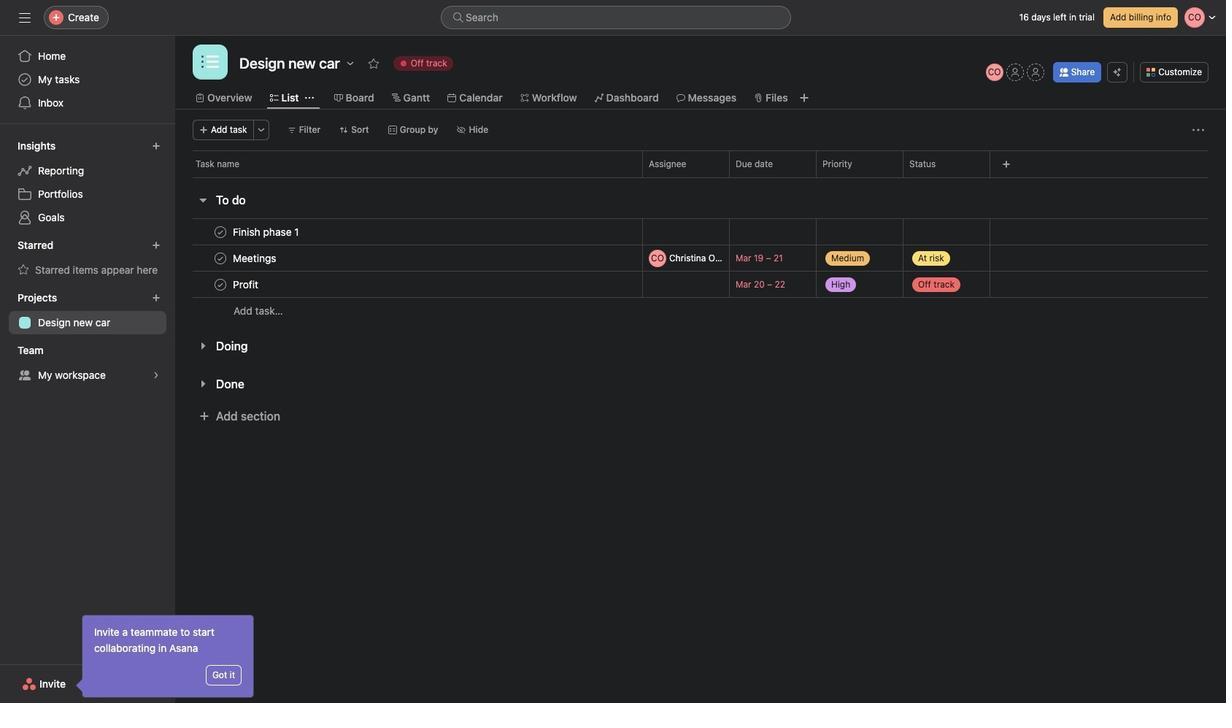 Task type: locate. For each thing, give the bounding box(es) containing it.
mark complete image inside finish phase 1 cell
[[212, 223, 229, 241]]

1 mark complete checkbox from the top
[[212, 223, 229, 241]]

mark complete checkbox left task name text field
[[212, 223, 229, 241]]

hide sidebar image
[[19, 12, 31, 23]]

0 vertical spatial mark complete image
[[212, 223, 229, 241]]

mark complete checkbox inside the meetings cell
[[212, 249, 229, 267]]

2 mark complete checkbox from the top
[[212, 249, 229, 267]]

task name text field inside the meetings cell
[[230, 251, 281, 265]]

mark complete checkbox up mark complete option at the top left of page
[[212, 249, 229, 267]]

row
[[175, 150, 1227, 177], [193, 177, 1209, 178], [175, 218, 1227, 245], [175, 245, 1227, 272], [175, 271, 1227, 298], [175, 297, 1227, 324]]

1 vertical spatial task name text field
[[230, 277, 263, 292]]

add tab image
[[798, 92, 810, 104]]

2 mark complete image from the top
[[212, 249, 229, 267]]

mark complete image left task name text field
[[212, 223, 229, 241]]

mark complete image for task name text box in the meetings cell
[[212, 249, 229, 267]]

more actions image
[[1193, 124, 1205, 136]]

new project or portfolio image
[[152, 293, 161, 302]]

1 task name text field from the top
[[230, 251, 281, 265]]

add field image
[[1002, 160, 1011, 169]]

Mark complete checkbox
[[212, 276, 229, 293]]

global element
[[0, 36, 175, 123]]

list box
[[441, 6, 791, 29]]

meetings cell
[[175, 245, 642, 272]]

task name text field right mark complete icon
[[230, 277, 263, 292]]

1 vertical spatial expand task list for this group image
[[197, 378, 209, 390]]

insights element
[[0, 133, 175, 232]]

mark complete image
[[212, 223, 229, 241], [212, 249, 229, 267]]

teams element
[[0, 337, 175, 390]]

tooltip
[[78, 615, 253, 697]]

manage project members image
[[986, 64, 1004, 81]]

2 task name text field from the top
[[230, 277, 263, 292]]

0 vertical spatial mark complete checkbox
[[212, 223, 229, 241]]

mark complete checkbox inside finish phase 1 cell
[[212, 223, 229, 241]]

Task name text field
[[230, 251, 281, 265], [230, 277, 263, 292]]

starred element
[[0, 232, 175, 285]]

mark complete checkbox for task name text field
[[212, 223, 229, 241]]

Mark complete checkbox
[[212, 223, 229, 241], [212, 249, 229, 267]]

list image
[[202, 53, 219, 71]]

tab actions image
[[305, 93, 314, 102]]

task name text field inside profit cell
[[230, 277, 263, 292]]

expand task list for this group image
[[197, 340, 209, 352], [197, 378, 209, 390]]

mark complete image inside the meetings cell
[[212, 249, 229, 267]]

0 vertical spatial expand task list for this group image
[[197, 340, 209, 352]]

0 vertical spatial task name text field
[[230, 251, 281, 265]]

1 vertical spatial mark complete image
[[212, 249, 229, 267]]

finish phase 1 cell
[[175, 218, 642, 245]]

mark complete image
[[212, 276, 229, 293]]

add to starred image
[[368, 58, 379, 69]]

task name text field down task name text field
[[230, 251, 281, 265]]

mark complete image up mark complete option at the top left of page
[[212, 249, 229, 267]]

see details, my workspace image
[[152, 371, 161, 380]]

1 expand task list for this group image from the top
[[197, 340, 209, 352]]

1 vertical spatial mark complete checkbox
[[212, 249, 229, 267]]

1 mark complete image from the top
[[212, 223, 229, 241]]



Task type: vqa. For each thing, say whether or not it's contained in the screenshot.
"able"
no



Task type: describe. For each thing, give the bounding box(es) containing it.
task name text field for the meetings cell
[[230, 251, 281, 265]]

mark complete checkbox for task name text box in the meetings cell
[[212, 249, 229, 267]]

collapse task list for this group image
[[197, 194, 209, 206]]

ask ai image
[[1114, 68, 1122, 77]]

new insights image
[[152, 142, 161, 150]]

more actions image
[[257, 126, 265, 134]]

task name text field for profit cell
[[230, 277, 263, 292]]

Task name text field
[[230, 225, 304, 239]]

profit cell
[[175, 271, 642, 298]]

add items to starred image
[[152, 241, 161, 250]]

projects element
[[0, 285, 175, 337]]

mark complete image for task name text field
[[212, 223, 229, 241]]

2 expand task list for this group image from the top
[[197, 378, 209, 390]]

header to do tree grid
[[175, 218, 1227, 324]]



